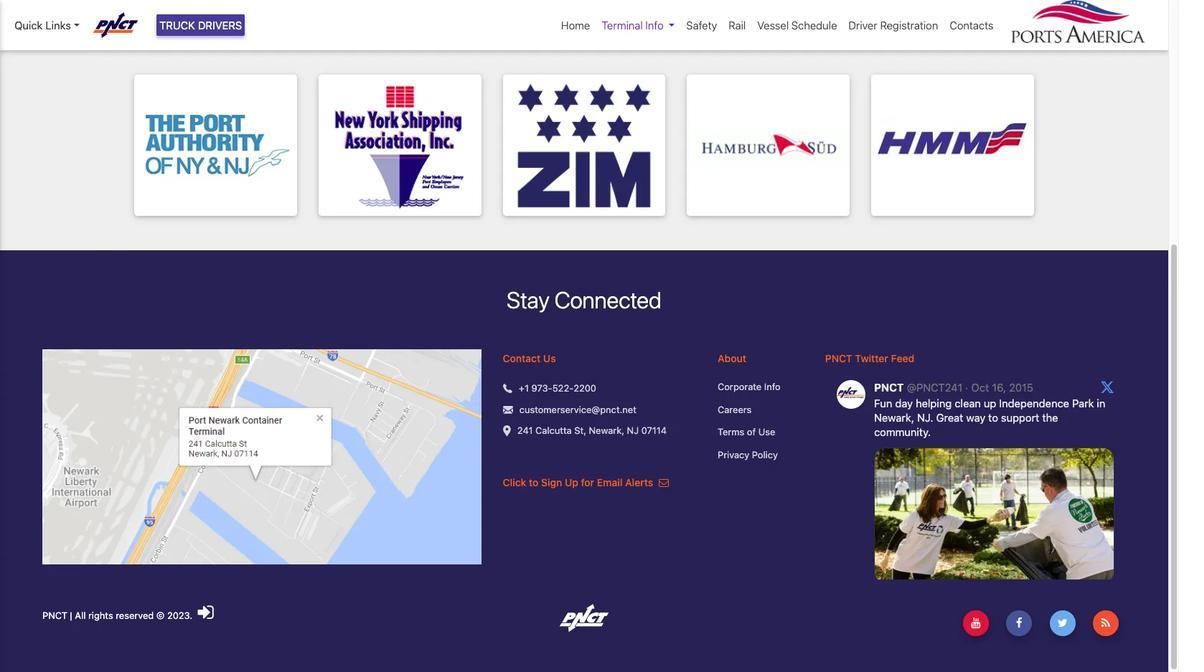 Task type: vqa. For each thing, say whether or not it's contained in the screenshot.
Info
yes



Task type: describe. For each thing, give the bounding box(es) containing it.
terminal info
[[602, 19, 664, 32]]

nj
[[627, 425, 639, 437]]

driver registration
[[849, 19, 939, 32]]

rail link
[[723, 11, 752, 39]]

terms of use link
[[718, 426, 804, 440]]

about
[[718, 353, 747, 365]]

all
[[75, 611, 86, 622]]

contact
[[503, 353, 541, 365]]

envelope o image
[[659, 478, 669, 488]]

241 calcutta st, newark, nj 07114 link
[[518, 425, 667, 439]]

quick links
[[14, 19, 71, 32]]

contacts
[[950, 19, 994, 32]]

terminal
[[602, 19, 643, 32]]

connected
[[555, 286, 662, 314]]

safety
[[687, 19, 718, 32]]

stay
[[507, 286, 550, 314]]

customerservice@pnct.net
[[520, 404, 637, 416]]

use
[[759, 427, 776, 438]]

us
[[544, 353, 556, 365]]

click to sign up for email alerts link
[[503, 477, 669, 489]]

©
[[156, 611, 165, 622]]

2023.
[[167, 611, 192, 622]]

corporate info link
[[718, 381, 804, 395]]

newark,
[[589, 425, 625, 437]]

stay connected
[[507, 286, 662, 314]]

contacts link
[[945, 11, 1000, 39]]

terms of use
[[718, 427, 776, 438]]

terms
[[718, 427, 745, 438]]

truck
[[159, 19, 195, 32]]

info for terminal info
[[646, 19, 664, 32]]

corporate info
[[718, 381, 781, 393]]

vessel schedule link
[[752, 11, 843, 39]]

truck drivers
[[159, 19, 242, 32]]

to
[[529, 477, 539, 489]]

contact us
[[503, 353, 556, 365]]

alerts
[[626, 477, 654, 489]]

rail
[[729, 19, 746, 32]]

pnct | all rights reserved © 2023.
[[42, 611, 195, 622]]

driver
[[849, 19, 878, 32]]

driver registration link
[[843, 11, 945, 39]]

2200
[[574, 383, 597, 394]]

|
[[70, 611, 72, 622]]

pnct for pnct | all rights reserved © 2023.
[[42, 611, 67, 622]]

for
[[581, 477, 595, 489]]

policy
[[752, 449, 778, 461]]

click
[[503, 477, 527, 489]]



Task type: locate. For each thing, give the bounding box(es) containing it.
quick
[[14, 19, 43, 32]]

links
[[46, 19, 71, 32]]

schedule
[[792, 19, 838, 32]]

+1 973-522-2200 link
[[519, 382, 597, 396]]

click to sign up for email alerts
[[503, 477, 656, 489]]

+1 973-522-2200
[[519, 383, 597, 394]]

home link
[[556, 11, 596, 39]]

st,
[[575, 425, 587, 437]]

1 vertical spatial pnct
[[42, 611, 67, 622]]

calcutta
[[536, 425, 572, 437]]

twitter
[[856, 353, 889, 365]]

07114
[[642, 425, 667, 437]]

privacy policy
[[718, 449, 778, 461]]

truck drivers link
[[157, 14, 245, 36]]

up
[[565, 477, 579, 489]]

of
[[747, 427, 756, 438]]

pnct left twitter
[[826, 353, 853, 365]]

0 vertical spatial pnct
[[826, 353, 853, 365]]

info up careers link
[[765, 381, 781, 393]]

info for corporate info
[[765, 381, 781, 393]]

522-
[[553, 383, 574, 394]]

241
[[518, 425, 533, 437]]

pnct for pnct twitter feed
[[826, 353, 853, 365]]

info right "terminal"
[[646, 19, 664, 32]]

vessel schedule
[[758, 19, 838, 32]]

privacy policy link
[[718, 449, 804, 463]]

registration
[[881, 19, 939, 32]]

terminal info link
[[596, 11, 681, 39]]

corporate
[[718, 381, 762, 393]]

feed
[[892, 353, 915, 365]]

0 vertical spatial info
[[646, 19, 664, 32]]

pnct
[[826, 353, 853, 365], [42, 611, 67, 622]]

careers
[[718, 404, 752, 416]]

241 calcutta st, newark, nj 07114
[[518, 425, 667, 437]]

1 vertical spatial info
[[765, 381, 781, 393]]

reserved
[[116, 611, 154, 622]]

1 horizontal spatial info
[[765, 381, 781, 393]]

email
[[597, 477, 623, 489]]

pnct left |
[[42, 611, 67, 622]]

sign
[[542, 477, 563, 489]]

pnct twitter feed
[[826, 353, 915, 365]]

safety link
[[681, 11, 723, 39]]

privacy
[[718, 449, 750, 461]]

sign in image
[[198, 604, 214, 623]]

+1
[[519, 383, 529, 394]]

customerservice@pnct.net link
[[520, 403, 637, 417]]

rights
[[88, 611, 113, 622]]

home
[[562, 19, 591, 32]]

quick links link
[[14, 17, 79, 33]]

careers link
[[718, 403, 804, 417]]

drivers
[[198, 19, 242, 32]]

1 horizontal spatial pnct
[[826, 353, 853, 365]]

0 horizontal spatial pnct
[[42, 611, 67, 622]]

info
[[646, 19, 664, 32], [765, 381, 781, 393]]

973-
[[532, 383, 553, 394]]

0 horizontal spatial info
[[646, 19, 664, 32]]

vessel
[[758, 19, 789, 32]]



